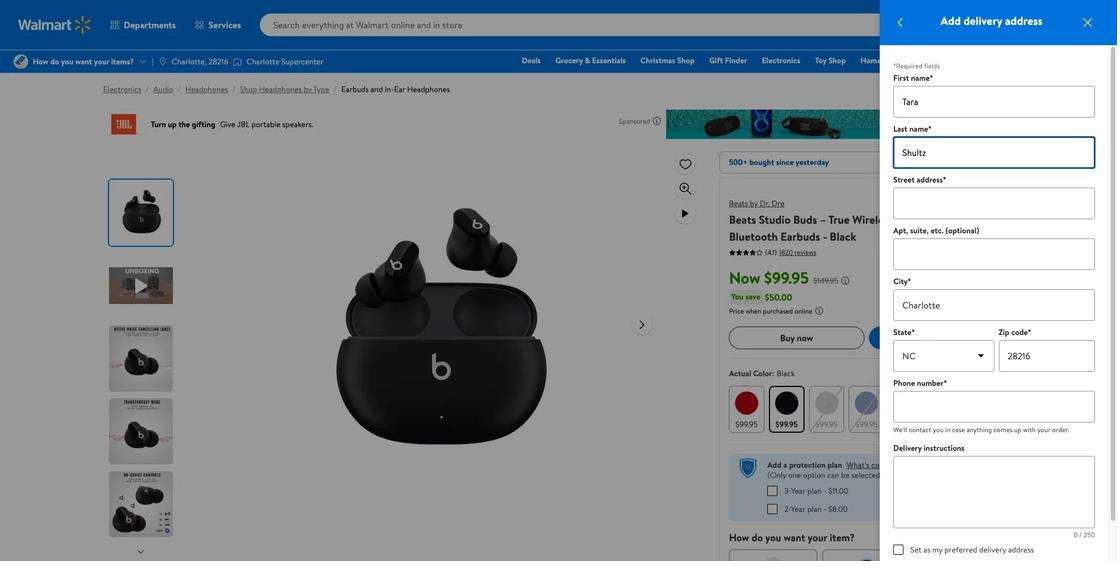 Task type: locate. For each thing, give the bounding box(es) containing it.
/ inside add delivery address dialog
[[1080, 530, 1082, 540]]

add inside dialog
[[941, 13, 961, 28]]

beats left dr.
[[729, 198, 748, 209]]

1 horizontal spatial add
[[914, 332, 931, 344]]

add a protection plan what's covered
[[768, 459, 899, 471]]

next image image
[[136, 547, 145, 556]]

add to cart
[[914, 332, 959, 344]]

electronics left audio on the left of page
[[103, 84, 141, 95]]

1 vertical spatial address
[[1008, 544, 1034, 556]]

1 vertical spatial beats
[[729, 212, 756, 227]]

2 horizontal spatial headphones
[[407, 84, 450, 95]]

your inside add delivery address dialog
[[1037, 425, 1051, 435]]

fashion
[[896, 55, 922, 66]]

set
[[910, 544, 922, 556]]

5 $20.81
[[1081, 13, 1097, 36]]

1 horizontal spatial your
[[1037, 425, 1051, 435]]

and
[[371, 84, 383, 95]]

actual color list
[[727, 384, 1007, 435]]

apt,
[[893, 225, 908, 236]]

last
[[893, 123, 908, 135]]

*required
[[893, 61, 923, 71]]

next media item image
[[635, 318, 649, 331]]

grocery & essentials
[[555, 55, 626, 66]]

headphones left type
[[259, 84, 302, 95]]

you save $50.00
[[731, 291, 792, 303]]

add delivery address dialog
[[880, 0, 1117, 561]]

0 vertical spatial black
[[830, 229, 857, 244]]

2 vertical spatial -
[[824, 503, 827, 515]]

1 horizontal spatial electronics
[[762, 55, 800, 66]]

0 horizontal spatial you
[[765, 530, 781, 545]]

0 horizontal spatial headphones
[[185, 84, 228, 95]]

earbuds left and
[[341, 84, 369, 95]]

phone
[[893, 378, 915, 389]]

add up auto
[[941, 13, 961, 28]]

cancelling
[[927, 212, 979, 227]]

by
[[304, 84, 312, 95], [750, 198, 758, 209]]

- down –
[[823, 229, 827, 244]]

case
[[952, 425, 965, 435]]

0 vertical spatial year
[[791, 485, 806, 496]]

electronics left toy
[[762, 55, 800, 66]]

0 vertical spatial address
[[1005, 13, 1043, 28]]

sponsored
[[619, 116, 650, 126]]

1 vertical spatial add
[[914, 332, 931, 344]]

headphones
[[185, 84, 228, 95], [259, 84, 302, 95], [407, 84, 450, 95]]

wpp logo image
[[738, 458, 759, 479]]

1 vertical spatial electronics
[[103, 84, 141, 95]]

(4.1)
[[765, 248, 777, 257]]

name* down *required fields
[[911, 72, 933, 84]]

$99.95 button
[[729, 386, 765, 433], [769, 386, 805, 433], [809, 386, 845, 433], [849, 386, 885, 433], [889, 386, 925, 433]]

1 vertical spatial electronics link
[[103, 84, 141, 95]]

apt, suite, etc. (optional)
[[893, 225, 979, 236]]

0
[[1074, 530, 1078, 540]]

0 vertical spatial name*
[[911, 72, 933, 84]]

year
[[791, 485, 806, 496], [791, 503, 806, 515]]

shop inside the toy shop link
[[829, 55, 846, 66]]

1 vertical spatial year
[[791, 503, 806, 515]]

shop right "christmas"
[[677, 55, 695, 66]]

you for in
[[933, 425, 944, 435]]

legal information image
[[815, 306, 824, 315]]

your right with
[[1037, 425, 1051, 435]]

$99.95 up delivery
[[896, 419, 918, 430]]

add
[[941, 13, 961, 28], [914, 332, 931, 344], [768, 459, 782, 471]]

beats studio buds – true wireless noise cancelling bluetooth earbuds - black - image 4 of 12 image
[[109, 398, 175, 465]]

true
[[829, 212, 850, 227]]

year down 3-
[[791, 503, 806, 515]]

first name*
[[893, 72, 933, 84]]

plan down '3-year plan - $11.00'
[[808, 503, 822, 515]]

0 vertical spatial add
[[941, 13, 961, 28]]

dre
[[772, 198, 785, 209]]

shop right headphones link
[[240, 84, 257, 95]]

buy
[[780, 332, 795, 344]]

1 vertical spatial -
[[824, 485, 827, 496]]

since
[[776, 157, 794, 168]]

250
[[1084, 530, 1095, 540]]

electronics for electronics / audio / headphones / shop headphones by type / earbuds and in-ear headphones
[[103, 84, 141, 95]]

black down true
[[830, 229, 857, 244]]

(4.1) 1820 reviews
[[765, 247, 817, 257]]

0 vertical spatial electronics link
[[757, 54, 806, 67]]

shop right toy
[[829, 55, 846, 66]]

0 vertical spatial you
[[933, 425, 944, 435]]

1 horizontal spatial black
[[830, 229, 857, 244]]

auto
[[937, 55, 954, 66]]

0 horizontal spatial black
[[777, 368, 795, 379]]

you inside add delivery address dialog
[[933, 425, 944, 435]]

a
[[784, 459, 787, 471]]

electronics link
[[757, 54, 806, 67], [103, 84, 141, 95]]

- left $8.00
[[824, 503, 827, 515]]

1 horizontal spatial shop
[[677, 55, 695, 66]]

0 vertical spatial your
[[1037, 425, 1051, 435]]

shop
[[677, 55, 695, 66], [829, 55, 846, 66], [240, 84, 257, 95]]

christmas
[[640, 55, 675, 66]]

you left in
[[933, 425, 944, 435]]

headphones right audio on the left of page
[[185, 84, 228, 95]]

price
[[729, 306, 744, 316]]

2 horizontal spatial add
[[941, 13, 961, 28]]

your
[[1037, 425, 1051, 435], [808, 530, 827, 545]]

type
[[313, 84, 329, 95]]

black inside beats by dr. dre beats studio buds – true wireless noise cancelling bluetooth earbuds - black
[[830, 229, 857, 244]]

Set as my preferred delivery address checkbox
[[893, 545, 904, 555]]

–
[[820, 212, 826, 227]]

add left to
[[914, 332, 931, 344]]

-
[[823, 229, 827, 244], [824, 485, 827, 496], [824, 503, 827, 515]]

you for want
[[765, 530, 781, 545]]

view video image
[[679, 207, 692, 220]]

1 horizontal spatial earbuds
[[781, 229, 820, 244]]

gift finder link
[[704, 54, 753, 67]]

name* for first name*
[[911, 72, 933, 84]]

:
[[772, 368, 775, 379]]

(optional)
[[946, 225, 979, 236]]

0 vertical spatial electronics
[[762, 55, 800, 66]]

0 horizontal spatial electronics link
[[103, 84, 141, 95]]

earbuds and in-ear headphones link
[[341, 84, 450, 95]]

$99.95
[[764, 267, 809, 289], [736, 419, 758, 430], [776, 419, 798, 430], [816, 419, 838, 430], [856, 419, 878, 430], [896, 419, 918, 430]]

add left a
[[768, 459, 782, 471]]

add inside button
[[914, 332, 931, 344]]

walmart image
[[18, 16, 92, 34]]

2 beats from the top
[[729, 212, 756, 227]]

your right want
[[808, 530, 827, 545]]

grocery & essentials link
[[550, 54, 631, 67]]

as
[[924, 544, 931, 556]]

electronics link left audio on the left of page
[[103, 84, 141, 95]]

electronics link left toy
[[757, 54, 806, 67]]

actual
[[729, 368, 751, 379]]

yesterday
[[796, 157, 829, 168]]

black right :
[[777, 368, 795, 379]]

beats studio buds – true wireless noise cancelling bluetooth earbuds - black - image 1 of 12 image
[[109, 180, 175, 246]]

want
[[784, 530, 805, 545]]

1 horizontal spatial you
[[933, 425, 944, 435]]

year for 3-
[[791, 485, 806, 496]]

suite,
[[910, 225, 929, 236]]

you
[[933, 425, 944, 435], [765, 530, 781, 545]]

name* right last
[[910, 123, 932, 135]]

you right do
[[765, 530, 781, 545]]

1 vertical spatial your
[[808, 530, 827, 545]]

0 vertical spatial -
[[823, 229, 827, 244]]

/ right headphones link
[[233, 84, 236, 95]]

1 horizontal spatial by
[[750, 198, 758, 209]]

now
[[797, 332, 813, 344]]

0 horizontal spatial electronics
[[103, 84, 141, 95]]

1 horizontal spatial headphones
[[259, 84, 302, 95]]

phone number*
[[893, 378, 947, 389]]

3 $99.95 button from the left
[[809, 386, 845, 433]]

learn more about strikethrough prices image
[[841, 276, 850, 285]]

grocery
[[555, 55, 583, 66]]

0 horizontal spatial your
[[808, 530, 827, 545]]

home link
[[856, 54, 886, 67]]

0 vertical spatial earbuds
[[341, 84, 369, 95]]

2 vertical spatial add
[[768, 459, 782, 471]]

3 headphones from the left
[[407, 84, 450, 95]]

to
[[933, 332, 941, 344]]

1 vertical spatial by
[[750, 198, 758, 209]]

- for $8.00
[[824, 503, 827, 515]]

we'll contact you in case anything comes up with your order.
[[893, 425, 1069, 435]]

1 vertical spatial you
[[765, 530, 781, 545]]

- left $11.00
[[824, 485, 827, 496]]

earbuds up 1820 reviews link
[[781, 229, 820, 244]]

1 vertical spatial name*
[[910, 123, 932, 135]]

1820
[[779, 247, 793, 257]]

now $99.95
[[729, 267, 809, 289]]

1 vertical spatial earbuds
[[781, 229, 820, 244]]

beats up bluetooth
[[729, 212, 756, 227]]

1 vertical spatial plan
[[808, 485, 822, 496]]

cart
[[943, 332, 959, 344]]

year up 2-year plan - $8.00
[[791, 485, 806, 496]]

how do you want your item?
[[729, 530, 855, 545]]

buy now
[[780, 332, 813, 344]]

2 headphones from the left
[[259, 84, 302, 95]]

2 horizontal spatial shop
[[829, 55, 846, 66]]

by left type
[[304, 84, 312, 95]]

shop for christmas shop
[[677, 55, 695, 66]]

purchased
[[763, 306, 793, 316]]

shop headphones by type link
[[240, 84, 329, 95]]

plan left what's
[[828, 459, 842, 471]]

electronics
[[762, 55, 800, 66], [103, 84, 141, 95]]

auto link
[[932, 54, 959, 67]]

0 horizontal spatial add
[[768, 459, 782, 471]]

electronics for electronics
[[762, 55, 800, 66]]

electronics / audio / headphones / shop headphones by type / earbuds and in-ear headphones
[[103, 84, 450, 95]]

Walmart Site-Wide search field
[[260, 14, 926, 36]]

deals link
[[517, 54, 546, 67]]

0 vertical spatial by
[[304, 84, 312, 95]]

headphones right ear
[[407, 84, 450, 95]]

1 horizontal spatial electronics link
[[757, 54, 806, 67]]

beats by dr. dre beats studio buds – true wireless noise cancelling bluetooth earbuds - black
[[729, 198, 979, 244]]

by left dr.
[[750, 198, 758, 209]]

shop inside christmas shop link
[[677, 55, 695, 66]]

gift finder
[[709, 55, 747, 66]]

instructions
[[924, 443, 965, 454]]

/ right 0
[[1080, 530, 1082, 540]]

delivery
[[964, 13, 1003, 28], [979, 544, 1006, 556]]

plan up 2-year plan - $8.00
[[808, 485, 822, 496]]

0 vertical spatial beats
[[729, 198, 748, 209]]

shop for toy shop
[[829, 55, 846, 66]]

0 horizontal spatial earbuds
[[341, 84, 369, 95]]

2 vertical spatial plan
[[808, 503, 822, 515]]

by inside beats by dr. dre beats studio buds – true wireless noise cancelling bluetooth earbuds - black
[[750, 198, 758, 209]]



Task type: describe. For each thing, give the bounding box(es) containing it.
$11.00
[[829, 485, 849, 496]]

comes
[[994, 425, 1013, 435]]

/ right type
[[334, 84, 337, 95]]

$99.95 up 'wpp logo'
[[736, 419, 758, 430]]

$149.95
[[814, 275, 839, 287]]

essentials
[[592, 55, 626, 66]]

$99.95 left we'll
[[856, 419, 878, 430]]

city*
[[893, 276, 911, 287]]

2-year plan - $8.00
[[785, 503, 848, 515]]

christmas shop link
[[635, 54, 700, 67]]

when
[[746, 306, 761, 316]]

0 horizontal spatial by
[[304, 84, 312, 95]]

500+
[[729, 157, 748, 168]]

Zip code* text field
[[999, 340, 1095, 372]]

$99.95 up the add a protection plan what's covered
[[816, 419, 838, 430]]

buy now button
[[729, 327, 865, 349]]

1 headphones from the left
[[185, 84, 228, 95]]

studio
[[759, 212, 791, 227]]

City* text field
[[893, 289, 1095, 321]]

reviews
[[795, 247, 817, 257]]

0 horizontal spatial shop
[[240, 84, 257, 95]]

year for 2-
[[791, 503, 806, 515]]

preferred
[[945, 544, 978, 556]]

add delivery address
[[941, 13, 1043, 28]]

plan for $11.00
[[808, 485, 822, 496]]

in
[[945, 425, 951, 435]]

code*
[[1011, 327, 1032, 338]]

item?
[[830, 530, 855, 545]]

$8.00
[[829, 503, 848, 515]]

&
[[585, 55, 590, 66]]

etc.
[[931, 225, 944, 236]]

4 $99.95 button from the left
[[849, 386, 885, 433]]

2-
[[785, 503, 791, 515]]

gift
[[709, 55, 723, 66]]

$20.81
[[1081, 28, 1097, 36]]

my
[[933, 544, 943, 556]]

anything
[[967, 425, 992, 435]]

*required fields
[[893, 61, 940, 71]]

bluetooth
[[729, 229, 778, 244]]

beats studio buds – true wireless noise cancelling bluetooth earbuds - black - image 5 of 12 image
[[109, 471, 175, 537]]

1820 reviews link
[[777, 247, 817, 257]]

$99.95 up a
[[776, 419, 798, 430]]

- for $11.00
[[824, 485, 827, 496]]

5
[[1092, 13, 1095, 22]]

bought
[[750, 157, 774, 168]]

finder
[[725, 55, 747, 66]]

beats by dr. dre link
[[729, 198, 785, 209]]

Apt, suite, etc. (optional) text field
[[893, 238, 1095, 270]]

3-
[[785, 485, 791, 496]]

0 vertical spatial plan
[[828, 459, 842, 471]]

1 vertical spatial black
[[777, 368, 795, 379]]

do
[[752, 530, 763, 545]]

5 $99.95 button from the left
[[889, 386, 925, 433]]

delivery
[[893, 443, 922, 454]]

christmas shop
[[640, 55, 695, 66]]

/ right audio 'link'
[[178, 84, 181, 95]]

set as my preferred delivery address
[[910, 544, 1034, 556]]

zip code*
[[999, 327, 1032, 338]]

up
[[1014, 425, 1022, 435]]

Phone number* telephone field
[[893, 391, 1095, 423]]

actual color : black
[[729, 368, 795, 379]]

0 vertical spatial delivery
[[964, 13, 1003, 28]]

what's
[[847, 459, 870, 471]]

street address*
[[893, 174, 947, 185]]

covered
[[871, 459, 899, 471]]

fields
[[924, 61, 940, 71]]

online
[[795, 306, 813, 316]]

zoom image modal image
[[679, 182, 692, 196]]

last name*
[[893, 123, 932, 135]]

1 $99.95 button from the left
[[729, 386, 765, 433]]

/ left audio on the left of page
[[146, 84, 149, 95]]

- inside beats by dr. dre beats studio buds – true wireless noise cancelling bluetooth earbuds - black
[[823, 229, 827, 244]]

Street address* text field
[[893, 188, 1095, 219]]

noise
[[896, 212, 924, 227]]

color
[[753, 368, 772, 379]]

name* for last name*
[[910, 123, 932, 135]]

ear
[[394, 84, 405, 95]]

add for add delivery address
[[941, 13, 961, 28]]

Last name* text field
[[893, 137, 1095, 168]]

back image
[[893, 16, 907, 29]]

2 $99.95 button from the left
[[769, 386, 805, 433]]

fashion link
[[891, 54, 927, 67]]

plan for $8.00
[[808, 503, 822, 515]]

beats studio buds – true wireless noise cancelling bluetooth earbuds - black - image 3 of 12 image
[[109, 326, 175, 392]]

add to cart button
[[869, 327, 1005, 349]]

contact
[[909, 425, 931, 435]]

home
[[861, 55, 881, 66]]

Delivery instructions text field
[[893, 456, 1095, 528]]

1 beats from the top
[[729, 198, 748, 209]]

earbuds inside beats by dr. dre beats studio buds – true wireless noise cancelling bluetooth earbuds - black
[[781, 229, 820, 244]]

address*
[[917, 174, 947, 185]]

intent image for pickup image
[[858, 557, 876, 561]]

ad disclaimer and feedback for skylinedisplayad image
[[652, 116, 661, 125]]

beats studio buds – true wireless noise cancelling bluetooth earbuds - black - image 2 of 12 image
[[109, 253, 175, 319]]

3-year plan - $11.00
[[785, 485, 849, 496]]

audio
[[153, 84, 173, 95]]

delivery instructions
[[893, 443, 965, 454]]

add to favorites list, beats studio buds – true wireless noise cancelling bluetooth earbuds - black image
[[679, 157, 692, 171]]

2-Year plan - $8.00 checkbox
[[768, 504, 778, 514]]

Search search field
[[260, 14, 926, 36]]

in-
[[385, 84, 394, 95]]

$99.95 up $50.00
[[764, 267, 809, 289]]

add for add to cart
[[914, 332, 931, 344]]

street
[[893, 174, 915, 185]]

now
[[729, 267, 761, 289]]

First name* text field
[[893, 86, 1095, 118]]

price when purchased online
[[729, 306, 813, 316]]

how
[[729, 530, 749, 545]]

toy
[[815, 55, 827, 66]]

close panel image
[[1081, 16, 1095, 29]]

500+ bought since yesterday
[[729, 157, 829, 168]]

state*
[[893, 327, 915, 338]]

first
[[893, 72, 909, 84]]

3-Year plan - $11.00 checkbox
[[768, 486, 778, 496]]

you
[[731, 291, 744, 302]]

buds
[[794, 212, 817, 227]]

intent image for shipping image
[[764, 557, 783, 561]]

1 vertical spatial delivery
[[979, 544, 1006, 556]]



Task type: vqa. For each thing, say whether or not it's contained in the screenshot.
finder
yes



